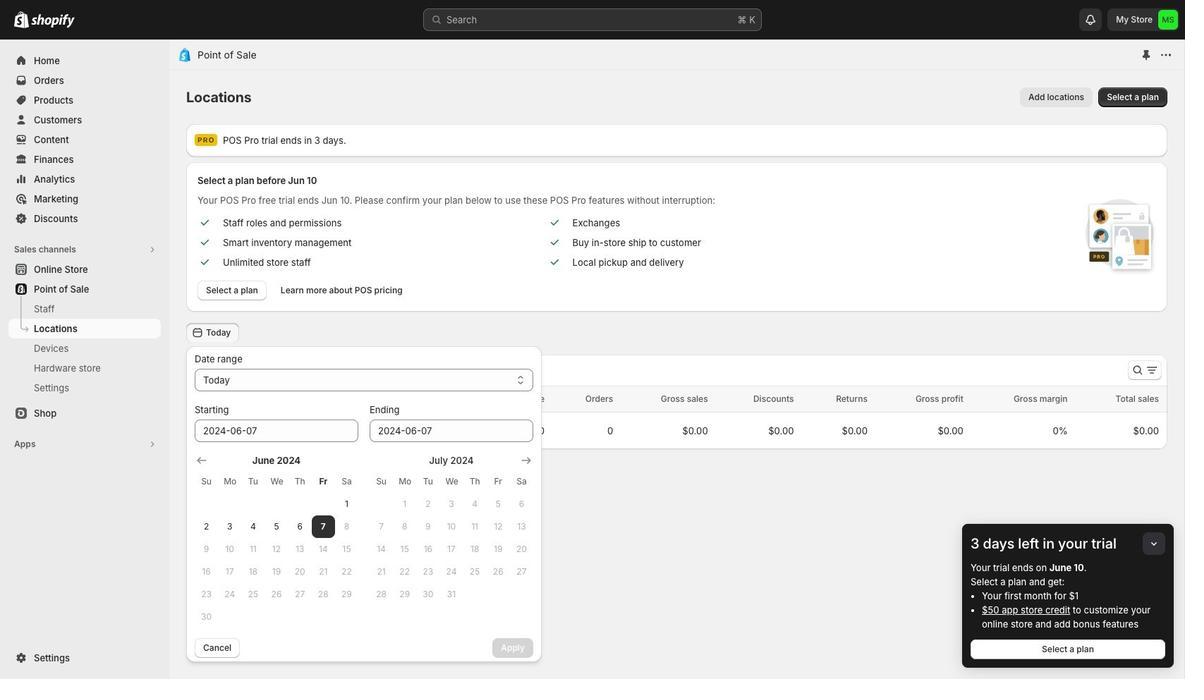 Task type: describe. For each thing, give the bounding box(es) containing it.
my store image
[[1159, 10, 1179, 30]]



Task type: vqa. For each thing, say whether or not it's contained in the screenshot.
"My Store" icon
yes



Task type: locate. For each thing, give the bounding box(es) containing it.
shopify image
[[14, 11, 29, 28], [31, 14, 75, 28]]

fullscreen dialog
[[169, 40, 1185, 680]]

icon for point of sale image
[[178, 48, 192, 62]]

0 horizontal spatial shopify image
[[14, 11, 29, 28]]

1 horizontal spatial shopify image
[[31, 14, 75, 28]]



